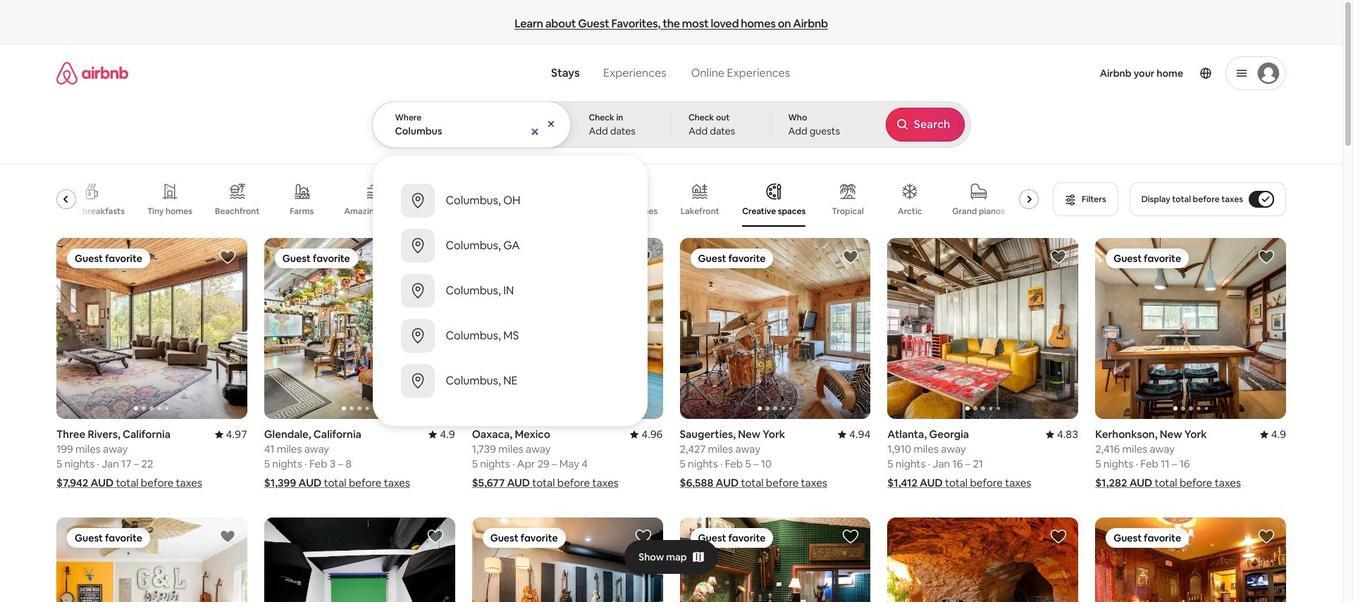 Task type: vqa. For each thing, say whether or not it's contained in the screenshot.
ADD TO WISHLIST: LA MESA, CALIFORNIA image
yes



Task type: locate. For each thing, give the bounding box(es) containing it.
group
[[56, 172, 1045, 227], [56, 238, 247, 420], [264, 238, 455, 420], [472, 238, 663, 420], [680, 238, 871, 420], [888, 238, 1079, 420], [1095, 238, 1286, 420], [56, 518, 247, 603], [264, 518, 455, 603], [472, 518, 663, 603], [680, 518, 871, 603], [888, 518, 1079, 603], [1095, 518, 1286, 603]]

4.9 out of 5 average rating image
[[429, 428, 455, 441], [1260, 428, 1286, 441]]

0 horizontal spatial 4.9 out of 5 average rating image
[[429, 428, 455, 441]]

add to wishlist: oaxaca, mexico image
[[635, 249, 652, 266]]

option
[[373, 178, 647, 223], [373, 223, 647, 269], [373, 269, 647, 314], [373, 314, 647, 359], [373, 359, 647, 404]]

add to wishlist: saugerties, new york image
[[843, 249, 859, 266]]

2 option from the top
[[373, 223, 647, 269]]

add to wishlist: covington, georgia image
[[1258, 529, 1275, 546]]

4.9 out of 5 average rating image for add to wishlist: glendale, california icon
[[429, 428, 455, 441]]

2 4.9 out of 5 average rating image from the left
[[1260, 428, 1286, 441]]

profile element
[[812, 45, 1286, 101]]

add to wishlist: boulder, utah image
[[1050, 529, 1067, 546]]

add to wishlist: franklin, tennessee image
[[427, 529, 444, 546]]

5 option from the top
[[373, 359, 647, 404]]

1 4.9 out of 5 average rating image from the left
[[429, 428, 455, 441]]

4.94 out of 5 average rating image
[[838, 428, 871, 441]]

Search destinations search field
[[395, 125, 549, 137]]

1 horizontal spatial 4.9 out of 5 average rating image
[[1260, 428, 1286, 441]]

None search field
[[372, 45, 971, 426]]

1 option from the top
[[373, 178, 647, 223]]

tab panel
[[372, 101, 971, 426]]

3 option from the top
[[373, 269, 647, 314]]



Task type: describe. For each thing, give the bounding box(es) containing it.
add to wishlist: three rivers, california image
[[219, 249, 236, 266]]

add to wishlist: glendale, california image
[[427, 249, 444, 266]]

add to wishlist: kerhonkson, new york image
[[1258, 249, 1275, 266]]

add to wishlist: redwood valley, california image
[[843, 529, 859, 546]]

search suggestions list box
[[373, 167, 647, 415]]

4.83 out of 5 average rating image
[[1046, 428, 1079, 441]]

add to wishlist: atlanta, georgia image
[[1050, 249, 1067, 266]]

4.97 out of 5 average rating image
[[215, 428, 247, 441]]

4.96 out of 5 average rating image
[[630, 428, 663, 441]]

4.9 out of 5 average rating image for add to wishlist: kerhonkson, new york "icon"
[[1260, 428, 1286, 441]]

4 option from the top
[[373, 314, 647, 359]]

add to wishlist: nashville, tennessee image
[[635, 529, 652, 546]]

add to wishlist: la mesa, california image
[[219, 529, 236, 546]]

what can we help you find? tab list
[[540, 58, 679, 89]]



